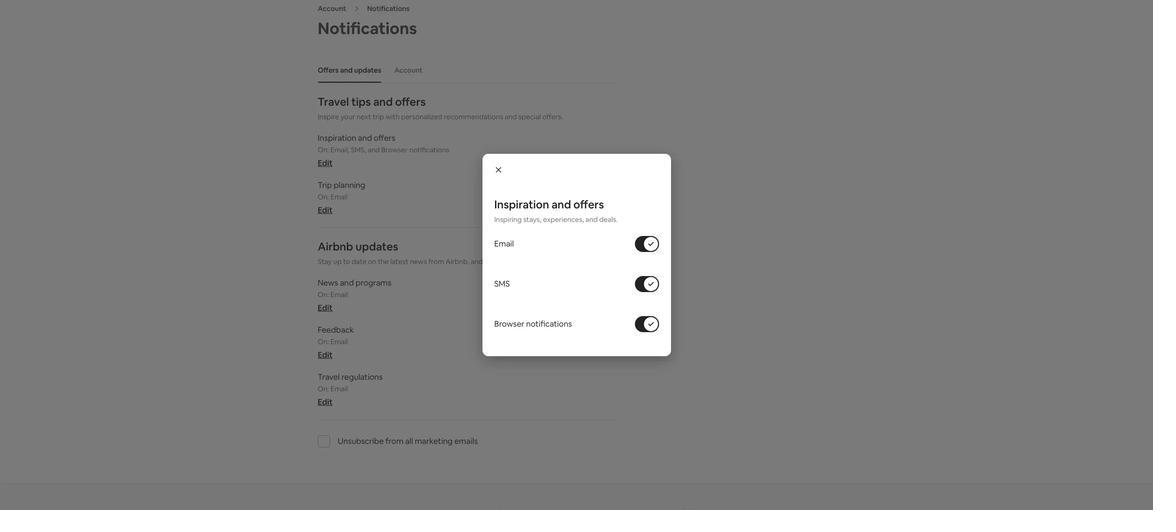 Task type: describe. For each thing, give the bounding box(es) containing it.
edit inside feedback on: email edit
[[318, 350, 333, 361]]

airbnb,
[[446, 258, 469, 267]]

all
[[405, 437, 413, 447]]

sms
[[495, 279, 510, 290]]

trip
[[373, 112, 384, 121]]

offers and updates
[[318, 66, 382, 75]]

planning
[[334, 180, 366, 191]]

account link
[[318, 4, 346, 13]]

travel tips and offers inspire your next trip with personalized recommendations and special offers.
[[318, 95, 563, 121]]

improve.
[[562, 258, 590, 267]]

inspiring
[[495, 215, 522, 224]]

travel for regulations
[[318, 372, 340, 383]]

with
[[386, 112, 400, 121]]

travel regulations on: email edit
[[318, 372, 383, 408]]

updates inside button
[[354, 66, 382, 75]]

us
[[495, 258, 502, 267]]

can
[[549, 258, 561, 267]]

news and programs on: email edit
[[318, 278, 392, 314]]

and inside offers and updates button
[[340, 66, 353, 75]]

from inside airbnb updates stay up to date on the latest news from airbnb, and let us know how we can improve.
[[429, 258, 445, 267]]

on: inside inspiration and offers on: email, sms, and browser notifications edit
[[318, 146, 329, 155]]

on
[[368, 258, 377, 267]]

edit inside inspiration and offers on: email, sms, and browser notifications edit
[[318, 158, 333, 169]]

feedback
[[318, 325, 354, 336]]

and up sms,
[[358, 133, 372, 144]]

offers.
[[543, 112, 563, 121]]

news
[[410, 258, 427, 267]]

programs
[[356, 278, 392, 289]]

tips
[[352, 95, 371, 109]]

to
[[343, 258, 350, 267]]

offers for inspiration and offers on: email, sms, and browser notifications edit
[[374, 133, 396, 144]]

edit button for feedback
[[318, 350, 333, 361]]

on: inside the news and programs on: email edit
[[318, 291, 329, 300]]

and left deals.
[[586, 215, 598, 224]]

email inside the news and programs on: email edit
[[331, 291, 348, 300]]

and right sms,
[[368, 146, 380, 155]]

emails
[[455, 437, 478, 447]]

account for account link
[[318, 4, 346, 13]]

browser inside inspiration and offers on: email, sms, and browser notifications edit
[[382, 146, 408, 155]]

email,
[[331, 146, 350, 155]]

travel for tips
[[318, 95, 349, 109]]

sms,
[[351, 146, 366, 155]]

inspire
[[318, 112, 339, 121]]

and up experiences,
[[552, 198, 572, 212]]

know
[[503, 258, 521, 267]]

latest
[[391, 258, 409, 267]]

offers and updates button
[[313, 61, 387, 80]]

offers for inspiration and offers inspiring stays, experiences, and deals.
[[574, 198, 604, 212]]

on: inside travel regulations on: email edit
[[318, 385, 329, 394]]

notifications element
[[313, 58, 617, 460]]

airbnb updates stay up to date on the latest news from airbnb, and let us know how we can improve.
[[318, 240, 590, 267]]

notifications inside inspiration and offers on: email, sms, and browser notifications edit
[[410, 146, 450, 155]]

trip
[[318, 180, 332, 191]]

let
[[485, 258, 493, 267]]

personalized
[[401, 112, 443, 121]]



Task type: vqa. For each thing, say whether or not it's contained in the screenshot.
KNOW
yes



Task type: locate. For each thing, give the bounding box(es) containing it.
and right offers
[[340, 66, 353, 75]]

from left all
[[386, 437, 404, 447]]

0 horizontal spatial browser
[[382, 146, 408, 155]]

edit button for inspiration
[[318, 158, 333, 169]]

news
[[318, 278, 338, 289]]

2 travel from the top
[[318, 372, 340, 383]]

on: down feedback on: email edit
[[318, 385, 329, 394]]

on: down feedback
[[318, 338, 329, 347]]

and left special on the top of page
[[505, 112, 517, 121]]

special
[[519, 112, 541, 121]]

1 vertical spatial travel
[[318, 372, 340, 383]]

on:
[[318, 146, 329, 155], [318, 193, 329, 202], [318, 291, 329, 300], [318, 338, 329, 347], [318, 385, 329, 394]]

experiences,
[[543, 215, 584, 224]]

and up trip
[[374, 95, 393, 109]]

email down planning
[[331, 193, 348, 202]]

3 edit from the top
[[318, 303, 333, 314]]

1 on: from the top
[[318, 146, 329, 155]]

0 horizontal spatial notifications
[[410, 146, 450, 155]]

0 horizontal spatial inspiration
[[318, 133, 357, 144]]

inspiration and offers inspiring stays, experiences, and deals.
[[495, 198, 618, 224]]

2 vertical spatial offers
[[574, 198, 604, 212]]

0 vertical spatial account
[[318, 4, 346, 13]]

3 on: from the top
[[318, 291, 329, 300]]

4 on: from the top
[[318, 338, 329, 347]]

edit inside travel regulations on: email edit
[[318, 398, 333, 408]]

inspiration for inspiration and offers inspiring stays, experiences, and deals.
[[495, 198, 550, 212]]

browser
[[382, 146, 408, 155], [495, 319, 525, 330]]

email up us
[[495, 239, 514, 249]]

1 horizontal spatial from
[[429, 258, 445, 267]]

on: down news
[[318, 291, 329, 300]]

edit button for travel
[[318, 398, 333, 408]]

email inside trip planning on: email edit
[[331, 193, 348, 202]]

offers
[[395, 95, 426, 109], [374, 133, 396, 144], [574, 198, 604, 212]]

edit
[[318, 158, 333, 169], [318, 205, 333, 216], [318, 303, 333, 314], [318, 350, 333, 361], [318, 398, 333, 408]]

browser inside inspiration and offers dialog
[[495, 319, 525, 330]]

0 vertical spatial notifications
[[367, 4, 410, 13]]

updates up on
[[356, 240, 399, 254]]

5 edit from the top
[[318, 398, 333, 408]]

edit inside the news and programs on: email edit
[[318, 303, 333, 314]]

on: inside feedback on: email edit
[[318, 338, 329, 347]]

email inside feedback on: email edit
[[331, 338, 348, 347]]

tab list
[[313, 58, 617, 83]]

offers inside travel tips and offers inspire your next trip with personalized recommendations and special offers.
[[395, 95, 426, 109]]

0 vertical spatial from
[[429, 258, 445, 267]]

1 vertical spatial from
[[386, 437, 404, 447]]

travel left the regulations
[[318, 372, 340, 383]]

on: left email,
[[318, 146, 329, 155]]

updates up tips
[[354, 66, 382, 75]]

and left let
[[471, 258, 483, 267]]

updates inside airbnb updates stay up to date on the latest news from airbnb, and let us know how we can improve.
[[356, 240, 399, 254]]

and right news
[[340, 278, 354, 289]]

deals.
[[600, 215, 618, 224]]

4 edit from the top
[[318, 350, 333, 361]]

offers inside inspiration and offers inspiring stays, experiences, and deals.
[[574, 198, 604, 212]]

next
[[357, 112, 371, 121]]

inspiration up stays,
[[495, 198, 550, 212]]

inspiration and offers on: email, sms, and browser notifications edit
[[318, 133, 450, 169]]

notifications
[[367, 4, 410, 13], [318, 18, 417, 39]]

4 edit button from the top
[[318, 350, 333, 361]]

we
[[538, 258, 547, 267]]

1 horizontal spatial notifications
[[527, 319, 572, 330]]

1 vertical spatial offers
[[374, 133, 396, 144]]

unsubscribe
[[338, 437, 384, 447]]

offers inside inspiration and offers on: email, sms, and browser notifications edit
[[374, 133, 396, 144]]

travel inside travel tips and offers inspire your next trip with personalized recommendations and special offers.
[[318, 95, 349, 109]]

0 vertical spatial notifications
[[410, 146, 450, 155]]

browser down with
[[382, 146, 408, 155]]

date
[[352, 258, 367, 267]]

0 horizontal spatial account
[[318, 4, 346, 13]]

notifications
[[410, 146, 450, 155], [527, 319, 572, 330]]

offers up personalized
[[395, 95, 426, 109]]

1 vertical spatial account
[[395, 66, 423, 75]]

from right news
[[429, 258, 445, 267]]

edit button
[[318, 158, 333, 169], [318, 205, 333, 216], [318, 303, 333, 314], [318, 350, 333, 361], [318, 398, 333, 408]]

3 edit button from the top
[[318, 303, 333, 314]]

edit button for trip
[[318, 205, 333, 216]]

offers
[[318, 66, 339, 75]]

edit inside trip planning on: email edit
[[318, 205, 333, 216]]

email inside travel regulations on: email edit
[[331, 385, 348, 394]]

5 on: from the top
[[318, 385, 329, 394]]

inspiration for inspiration and offers on: email, sms, and browser notifications edit
[[318, 133, 357, 144]]

0 vertical spatial offers
[[395, 95, 426, 109]]

browser notifications
[[495, 319, 572, 330]]

5 edit button from the top
[[318, 398, 333, 408]]

edit button for news
[[318, 303, 333, 314]]

inspiration and offers dialog
[[483, 154, 671, 357]]

2 edit button from the top
[[318, 205, 333, 216]]

inspiration up email,
[[318, 133, 357, 144]]

stay
[[318, 258, 332, 267]]

1 travel from the top
[[318, 95, 349, 109]]

1 vertical spatial notifications
[[527, 319, 572, 330]]

recommendations
[[444, 112, 504, 121]]

offers up deals.
[[574, 198, 604, 212]]

email down news
[[331, 291, 348, 300]]

0 vertical spatial updates
[[354, 66, 382, 75]]

email inside inspiration and offers dialog
[[495, 239, 514, 249]]

notifications inside inspiration and offers dialog
[[527, 319, 572, 330]]

email down feedback
[[331, 338, 348, 347]]

browser down sms at left
[[495, 319, 525, 330]]

0 horizontal spatial from
[[386, 437, 404, 447]]

and inside airbnb updates stay up to date on the latest news from airbnb, and let us know how we can improve.
[[471, 258, 483, 267]]

1 vertical spatial updates
[[356, 240, 399, 254]]

account for account button
[[395, 66, 423, 75]]

stays,
[[524, 215, 542, 224]]

inspiration inside inspiration and offers inspiring stays, experiences, and deals.
[[495, 198, 550, 212]]

1 horizontal spatial inspiration
[[495, 198, 550, 212]]

offers and updates tab panel
[[318, 95, 617, 460]]

account
[[318, 4, 346, 13], [395, 66, 423, 75]]

and
[[340, 66, 353, 75], [374, 95, 393, 109], [505, 112, 517, 121], [358, 133, 372, 144], [368, 146, 380, 155], [552, 198, 572, 212], [586, 215, 598, 224], [471, 258, 483, 267], [340, 278, 354, 289]]

inspiration inside inspiration and offers on: email, sms, and browser notifications edit
[[318, 133, 357, 144]]

trip planning on: email edit
[[318, 180, 366, 216]]

1 vertical spatial notifications
[[318, 18, 417, 39]]

1 horizontal spatial browser
[[495, 319, 525, 330]]

email
[[331, 193, 348, 202], [495, 239, 514, 249], [331, 291, 348, 300], [331, 338, 348, 347], [331, 385, 348, 394]]

0 vertical spatial browser
[[382, 146, 408, 155]]

0 vertical spatial travel
[[318, 95, 349, 109]]

email down the regulations
[[331, 385, 348, 394]]

on: inside trip planning on: email edit
[[318, 193, 329, 202]]

2 edit from the top
[[318, 205, 333, 216]]

unsubscribe from all marketing emails
[[338, 437, 478, 447]]

1 edit button from the top
[[318, 158, 333, 169]]

feedback on: email edit
[[318, 325, 354, 361]]

the
[[378, 258, 389, 267]]

how
[[522, 258, 536, 267]]

your
[[341, 112, 355, 121]]

airbnb
[[318, 240, 353, 254]]

from
[[429, 258, 445, 267], [386, 437, 404, 447]]

tab list containing offers and updates
[[313, 58, 617, 83]]

2 on: from the top
[[318, 193, 329, 202]]

travel inside travel regulations on: email edit
[[318, 372, 340, 383]]

account inside button
[[395, 66, 423, 75]]

travel up inspire
[[318, 95, 349, 109]]

1 edit from the top
[[318, 158, 333, 169]]

marketing
[[415, 437, 453, 447]]

up
[[334, 258, 342, 267]]

0 vertical spatial inspiration
[[318, 133, 357, 144]]

offers down trip
[[374, 133, 396, 144]]

1 vertical spatial inspiration
[[495, 198, 550, 212]]

and inside the news and programs on: email edit
[[340, 278, 354, 289]]

1 vertical spatial browser
[[495, 319, 525, 330]]

travel
[[318, 95, 349, 109], [318, 372, 340, 383]]

on: down trip
[[318, 193, 329, 202]]

inspiration
[[318, 133, 357, 144], [495, 198, 550, 212]]

account button
[[390, 61, 428, 80]]

regulations
[[342, 372, 383, 383]]

updates
[[354, 66, 382, 75], [356, 240, 399, 254]]

1 horizontal spatial account
[[395, 66, 423, 75]]



